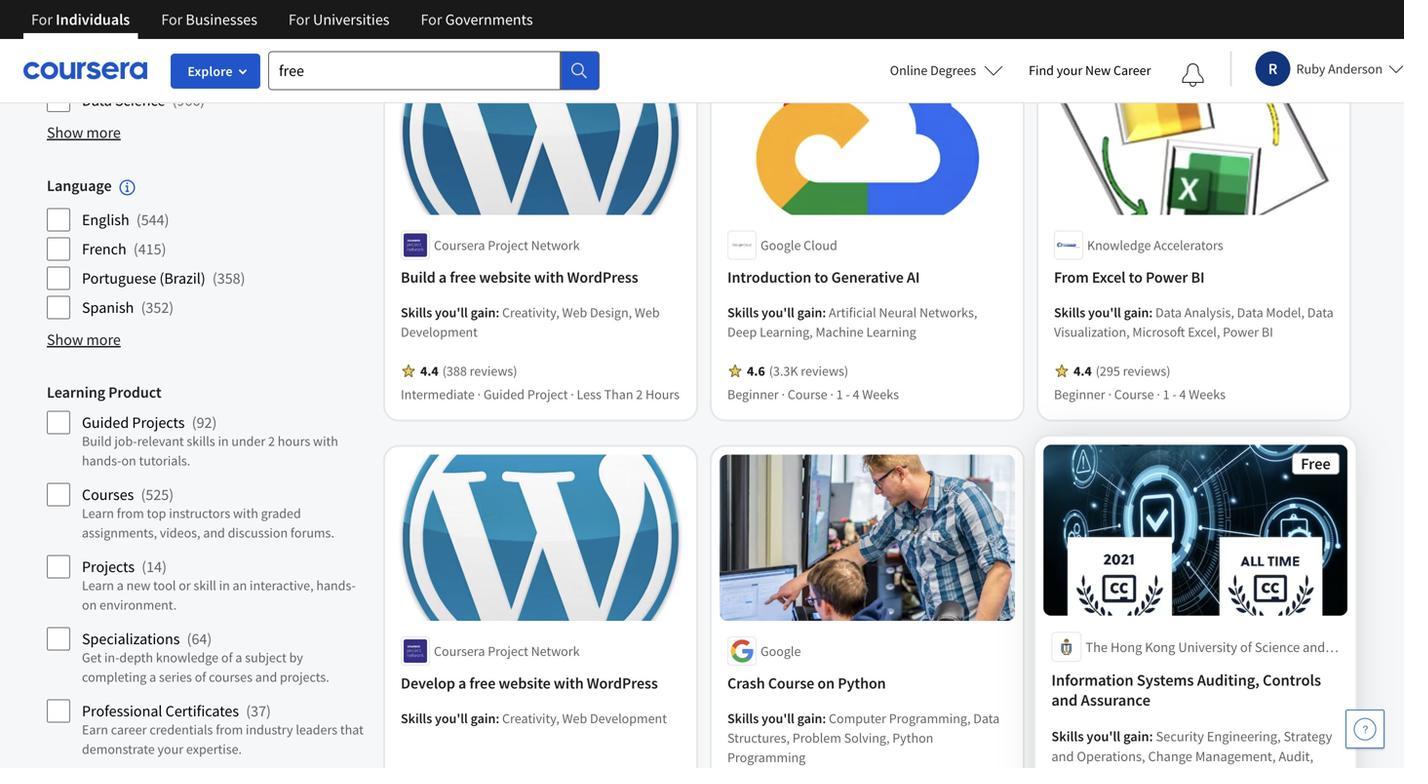 Task type: vqa. For each thing, say whether or not it's contained in the screenshot.


Task type: locate. For each thing, give the bounding box(es) containing it.
network
[[531, 236, 580, 254], [531, 643, 580, 660]]

2 for from the left
[[161, 10, 183, 29]]

2 reviews) from the left
[[801, 362, 849, 380]]

knowledge
[[156, 649, 219, 666]]

science for data science
[[115, 91, 165, 110]]

1 vertical spatial creativity,
[[502, 710, 560, 727]]

4.4 left (295
[[1074, 362, 1092, 380]]

0 horizontal spatial your
[[158, 741, 183, 758]]

3 reviews) from the left
[[1123, 362, 1171, 380]]

with for learn from top instructors with graded assignments, videos, and discussion forums.
[[233, 504, 258, 522]]

skills you'll gain : up the 'operations,'
[[1052, 728, 1156, 746]]

and up leadership
[[1052, 748, 1074, 766]]

by
[[289, 649, 303, 666]]

gain up problem
[[797, 710, 823, 727]]

1 vertical spatial more
[[86, 330, 121, 349]]

individuals
[[56, 10, 130, 29]]

1 vertical spatial coursera project network
[[434, 643, 580, 660]]

top
[[147, 504, 166, 522]]

skills for build a free website with wordpress
[[401, 304, 432, 321]]

1 vertical spatial network
[[531, 643, 580, 660]]

on inside "build job-relevant skills in under 2 hours with hands-on tutorials."
[[121, 452, 136, 469]]

1 coursera project network from the top
[[434, 236, 580, 254]]

skills you'll gain : for and
[[1052, 728, 1156, 746]]

online degrees button
[[875, 49, 1019, 92]]

1 beginner · course · 1 - 4 weeks from the left
[[728, 386, 899, 403]]

a
[[439, 268, 447, 287], [117, 577, 124, 594], [235, 649, 242, 666], [149, 668, 156, 686], [458, 674, 466, 693]]

data up microsoft
[[1156, 304, 1182, 321]]

1 horizontal spatial of
[[221, 649, 233, 666]]

1 vertical spatial free
[[469, 674, 496, 693]]

skills you'll gain : for bi
[[1054, 304, 1156, 321]]

information up business
[[82, 3, 160, 22]]

wordpress for build a free website with wordpress
[[567, 268, 638, 287]]

1 vertical spatial wordpress
[[587, 674, 658, 693]]

show more
[[47, 123, 121, 142], [47, 330, 121, 349]]

of down knowledge
[[195, 668, 206, 686]]

beginner down (295
[[1054, 386, 1106, 403]]

2 to from the left
[[1129, 268, 1143, 287]]

learn for projects ( 14 )
[[82, 577, 114, 594]]

power down knowledge accelerators
[[1146, 268, 1188, 287]]

computer inside computer programming, data structures, problem solving, python programming
[[829, 710, 886, 727]]

1 vertical spatial power
[[1223, 323, 1259, 341]]

0 horizontal spatial technology
[[163, 3, 238, 22]]

2 google from the top
[[761, 643, 801, 660]]

guided inside learning product group
[[82, 413, 129, 432]]

course down "4.6 (3.3k reviews)"
[[788, 386, 828, 403]]

a left "new"
[[117, 577, 124, 594]]

1 vertical spatial project
[[527, 386, 568, 403]]

website up creativity, web design, web development at left
[[479, 268, 531, 287]]

2 show more button from the top
[[47, 328, 121, 351]]

0 vertical spatial hands-
[[82, 452, 121, 469]]

1 show more button from the top
[[47, 121, 121, 144]]

development inside creativity, web design, web development
[[401, 323, 478, 341]]

with up creativity, web design, web development at left
[[534, 268, 564, 287]]

0 vertical spatial technology
[[163, 3, 238, 22]]

business
[[82, 32, 139, 52]]

2 weeks from the left
[[1189, 386, 1226, 403]]

0 vertical spatial wordpress
[[567, 268, 638, 287]]

on
[[121, 452, 136, 469], [82, 596, 97, 614], [818, 674, 835, 693]]

1 horizontal spatial guided
[[484, 386, 525, 403]]

to
[[815, 268, 829, 287], [1129, 268, 1143, 287]]

1 show from the top
[[47, 123, 83, 142]]

1 vertical spatial show more
[[47, 330, 121, 349]]

show more button for french
[[47, 328, 121, 351]]

1 vertical spatial in
[[219, 577, 230, 594]]

0 vertical spatial 2
[[636, 386, 643, 403]]

of up auditing,
[[1241, 638, 1252, 656]]

find your new career link
[[1019, 59, 1161, 83]]

help center image
[[1354, 718, 1377, 741]]

1 horizontal spatial beginner · course · 1 - 4 weeks
[[1054, 386, 1226, 403]]

learning left product
[[47, 383, 105, 402]]

project left less
[[527, 386, 568, 403]]

(3.3k
[[769, 362, 798, 380]]

you'll up (388
[[435, 304, 468, 321]]

skills up structures,
[[728, 710, 759, 727]]

depth
[[119, 649, 153, 666]]

0 horizontal spatial development
[[401, 323, 478, 341]]

python up computer programming, data structures, problem solving, python programming
[[838, 674, 886, 693]]

learn for courses ( 525 )
[[82, 504, 114, 522]]

leadership
[[1052, 768, 1117, 769]]

english ( 544 )
[[82, 210, 169, 229]]

python
[[838, 674, 886, 693], [893, 729, 934, 747]]

0 horizontal spatial beginner
[[728, 386, 779, 403]]

1 horizontal spatial 4
[[1180, 386, 1186, 403]]

anderson
[[1328, 60, 1383, 78]]

37
[[251, 701, 266, 721]]

skills up leadership
[[1052, 728, 1084, 746]]

free for build
[[450, 268, 476, 287]]

data left the model, at the top right
[[1237, 304, 1264, 321]]

course down the 4.4 (295 reviews)
[[1115, 386, 1154, 403]]

in left an
[[219, 577, 230, 594]]

networks,
[[920, 304, 978, 321]]

2 coursera project network from the top
[[434, 643, 580, 660]]

gain down develop a free website with wordpress
[[471, 710, 496, 727]]

web left "design,"
[[562, 304, 587, 321]]

python inside computer programming, data structures, problem solving, python programming
[[893, 729, 934, 747]]

graded
[[261, 504, 301, 522]]

computer programming, data structures, problem solving, python programming
[[728, 710, 1000, 766]]

with inside learn from top instructors with graded assignments, videos, and discussion forums.
[[233, 504, 258, 522]]

forums.
[[291, 524, 334, 542]]

0 vertical spatial management,
[[1196, 748, 1276, 766]]

develop
[[401, 674, 455, 693]]

2 more from the top
[[86, 330, 121, 349]]

3 for from the left
[[289, 10, 310, 29]]

power inside data analysis, data model, data visualization, microsoft excel, power bi
[[1223, 323, 1259, 341]]

degrees
[[931, 61, 976, 79]]

0 horizontal spatial power
[[1146, 268, 1188, 287]]

and inside information systems auditing, controls and assurance
[[1052, 690, 1078, 711]]

4.6
[[747, 362, 765, 380]]

guided projects ( 92 )
[[82, 413, 217, 432]]

: down build a free website with wordpress
[[496, 304, 500, 321]]

2 beginner from the left
[[1054, 386, 1106, 403]]

0 horizontal spatial beginner · course · 1 - 4 weeks
[[728, 386, 899, 403]]

website for build
[[479, 268, 531, 287]]

projects down assignments,
[[82, 557, 135, 577]]

from excel to power bi
[[1054, 268, 1205, 287]]

2 learn from the top
[[82, 577, 114, 594]]

0 vertical spatial bi
[[1191, 268, 1205, 287]]

1 4 from the left
[[853, 386, 860, 403]]

1 down the 4.4 (295 reviews)
[[1163, 386, 1170, 403]]

and down instructors
[[203, 524, 225, 542]]

crash course on python
[[728, 674, 886, 693]]

1 vertical spatial build
[[82, 432, 112, 450]]

web down develop a free website with wordpress link
[[562, 710, 587, 727]]

1 vertical spatial science
[[115, 91, 165, 110]]

show more button
[[47, 121, 121, 144], [47, 328, 121, 351]]

1 for from the left
[[31, 10, 53, 29]]

2 4.4 from the left
[[1074, 362, 1092, 380]]

1 horizontal spatial python
[[893, 729, 934, 747]]

beginner · course · 1 - 4 weeks for to
[[728, 386, 899, 403]]

information inside information systems auditing, controls and assurance
[[1052, 670, 1134, 690]]

of for university
[[1241, 638, 1252, 656]]

assurance
[[1081, 690, 1151, 711]]

2 vertical spatial science
[[1255, 638, 1300, 656]]

0 horizontal spatial bi
[[1191, 268, 1205, 287]]

beginner down 4.6
[[728, 386, 779, 403]]

0 vertical spatial python
[[838, 674, 886, 693]]

1 - from the left
[[846, 386, 850, 403]]

gain for crash course on python
[[797, 710, 823, 727]]

0 horizontal spatial -
[[846, 386, 850, 403]]

0 vertical spatial information
[[82, 3, 160, 22]]

525
[[146, 485, 169, 504]]

engineering,
[[1207, 728, 1281, 746]]

of inside the hong kong university of science and technology
[[1241, 638, 1252, 656]]

0 horizontal spatial 4.4
[[420, 362, 439, 380]]

with up discussion at the left bottom of page
[[233, 504, 258, 522]]

4 · from the left
[[830, 386, 834, 403]]

in-
[[104, 649, 119, 666]]

1 horizontal spatial information
[[1052, 670, 1134, 690]]

1 show more from the top
[[47, 123, 121, 142]]

beginner · course · 1 - 4 weeks down the 4.4 (295 reviews)
[[1054, 386, 1226, 403]]

1 horizontal spatial 1
[[1163, 386, 1170, 403]]

0 vertical spatial google
[[761, 236, 801, 254]]

1 horizontal spatial 4.4
[[1074, 362, 1092, 380]]

0 vertical spatial more
[[86, 123, 121, 142]]

show more up language
[[47, 123, 121, 142]]

network for build a free website with wordpress
[[531, 236, 580, 254]]

you'll for information systems auditing, controls and assurance
[[1087, 728, 1121, 746]]

2 4 from the left
[[1180, 386, 1186, 403]]

1 horizontal spatial to
[[1129, 268, 1143, 287]]

(388
[[442, 362, 467, 380]]

courses ( 525 )
[[82, 485, 174, 504]]

0 vertical spatial project
[[488, 236, 528, 254]]

1 horizontal spatial build
[[401, 268, 436, 287]]

1 vertical spatial information
[[1052, 670, 1134, 690]]

show for french
[[47, 330, 83, 349]]

hands- right interactive,
[[316, 577, 356, 594]]

learn up assignments,
[[82, 504, 114, 522]]

guided down 4.4 (388 reviews)
[[484, 386, 525, 403]]

1 1 from the left
[[836, 386, 843, 403]]

more down data science ( 966 ) at the top of page
[[86, 123, 121, 142]]

for for businesses
[[161, 10, 183, 29]]

beginner · course · 1 - 4 weeks for excel
[[1054, 386, 1226, 403]]

get in-depth knowledge of a subject by completing a series of courses and projects.
[[82, 649, 329, 686]]

in right skills
[[218, 432, 229, 450]]

hands- for projects ( 14 )
[[316, 577, 356, 594]]

tutorials.
[[139, 452, 190, 469]]

4 down microsoft
[[1180, 386, 1186, 403]]

learning
[[867, 323, 916, 341], [47, 383, 105, 402]]

network up develop a free website with wordpress link
[[531, 643, 580, 660]]

information down the the
[[1052, 670, 1134, 690]]

1
[[836, 386, 843, 403], [1163, 386, 1170, 403]]

0 vertical spatial learning
[[867, 323, 916, 341]]

skills up visualization,
[[1054, 304, 1086, 321]]

- down "4.6 (3.3k reviews)"
[[846, 386, 850, 403]]

- down microsoft
[[1173, 386, 1177, 403]]

creativity, down develop a free website with wordpress
[[502, 710, 560, 727]]

1 down "4.6 (3.3k reviews)"
[[836, 386, 843, 403]]

creativity, down build a free website with wordpress link
[[502, 304, 560, 321]]

computer up solving,
[[829, 710, 886, 727]]

learn from top instructors with graded assignments, videos, and discussion forums.
[[82, 504, 334, 542]]

0 horizontal spatial computer
[[82, 61, 148, 81]]

1 vertical spatial bi
[[1262, 323, 1274, 341]]

technology up 2,093
[[163, 3, 238, 22]]

a for build
[[439, 268, 447, 287]]

guided down learning product
[[82, 413, 129, 432]]

reviews) for to
[[1123, 362, 1171, 380]]

learn inside the "learn a new tool or skill in an interactive, hands- on environment."
[[82, 577, 114, 594]]

: up machine
[[823, 304, 826, 321]]

from up assignments,
[[117, 504, 144, 522]]

skills you'll gain : up visualization,
[[1054, 304, 1156, 321]]

knowledge
[[1087, 236, 1151, 254]]

0 horizontal spatial on
[[82, 596, 97, 614]]

0 horizontal spatial reviews)
[[470, 362, 517, 380]]

beginner for from
[[1054, 386, 1106, 403]]

2
[[636, 386, 643, 403], [268, 432, 275, 450]]

· down the 4.4 (295 reviews)
[[1157, 386, 1160, 403]]

1 vertical spatial 2
[[268, 432, 275, 450]]

in
[[218, 432, 229, 450], [219, 577, 230, 594]]

you'll up structures,
[[762, 710, 795, 727]]

wordpress up skills you'll gain : creativity, web development
[[587, 674, 658, 693]]

skills for information systems auditing, controls and assurance
[[1052, 728, 1084, 746]]

from excel to power bi link
[[1054, 268, 1334, 287]]

google up crash course on python
[[761, 643, 801, 660]]

2 1 from the left
[[1163, 386, 1170, 403]]

0 vertical spatial science
[[151, 61, 201, 81]]

network up build a free website with wordpress link
[[531, 236, 580, 254]]

free up creativity, web design, web development at left
[[450, 268, 476, 287]]

power right the excel,
[[1223, 323, 1259, 341]]

management, up "risk" on the right
[[1196, 748, 1276, 766]]

0 horizontal spatial from
[[117, 504, 144, 522]]

1 horizontal spatial power
[[1223, 323, 1259, 341]]

beginner for introduction
[[728, 386, 779, 403]]

hands- inside "build job-relevant skills in under 2 hours with hands-on tutorials."
[[82, 452, 121, 469]]

0 vertical spatial show more
[[47, 123, 121, 142]]

1 vertical spatial technology
[[1086, 658, 1154, 676]]

for for individuals
[[31, 10, 53, 29]]

: up problem
[[823, 710, 826, 727]]

technology
[[163, 3, 238, 22], [1086, 658, 1154, 676]]

1 more from the top
[[86, 123, 121, 142]]

kong
[[1145, 638, 1176, 656]]

1 vertical spatial guided
[[82, 413, 129, 432]]

1 4.4 from the left
[[420, 362, 439, 380]]

2 left hours
[[268, 432, 275, 450]]

project for build
[[488, 236, 528, 254]]

coursera project network up develop a free website with wordpress
[[434, 643, 580, 660]]

1 vertical spatial show
[[47, 330, 83, 349]]

data down coursera image
[[82, 91, 112, 110]]

2 show from the top
[[47, 330, 83, 349]]

2 beginner · course · 1 - 4 weeks from the left
[[1054, 386, 1226, 403]]

2 show more from the top
[[47, 330, 121, 349]]

development down develop a free website with wordpress link
[[590, 710, 667, 727]]

1 vertical spatial learn
[[82, 577, 114, 594]]

None search field
[[268, 51, 600, 90]]

2 horizontal spatial on
[[818, 674, 835, 693]]

1 vertical spatial coursera
[[434, 643, 485, 660]]

1 vertical spatial from
[[216, 721, 243, 739]]

science down computer science ( 1,382 )
[[115, 91, 165, 110]]

computer down business
[[82, 61, 148, 81]]

2 network from the top
[[531, 643, 580, 660]]

· left less
[[571, 386, 574, 403]]

1 reviews) from the left
[[470, 362, 517, 380]]

0 horizontal spatial weeks
[[862, 386, 899, 403]]

4 for from the left
[[421, 10, 442, 29]]

1 horizontal spatial computer
[[829, 710, 886, 727]]

free right develop
[[469, 674, 496, 693]]

hours
[[278, 432, 310, 450]]

skills up 4.4 (388 reviews)
[[401, 304, 432, 321]]

1 horizontal spatial technology
[[1086, 658, 1154, 676]]

for individuals
[[31, 10, 130, 29]]

1 vertical spatial computer
[[829, 710, 886, 727]]

businesses
[[186, 10, 257, 29]]

coursera up build a free website with wordpress
[[434, 236, 485, 254]]

gain
[[471, 304, 496, 321], [797, 304, 823, 321], [1124, 304, 1149, 321], [471, 710, 496, 727], [797, 710, 823, 727], [1124, 728, 1150, 746]]

instructors
[[169, 504, 230, 522]]

career
[[1114, 61, 1151, 79]]

website up skills you'll gain : creativity, web development
[[499, 674, 551, 693]]

1 horizontal spatial learning
[[867, 323, 916, 341]]

: up microsoft
[[1149, 304, 1153, 321]]

weeks for ai
[[862, 386, 899, 403]]

· down "(3.3k"
[[782, 386, 785, 403]]

project up build a free website with wordpress
[[488, 236, 528, 254]]

· down "4.6 (3.3k reviews)"
[[830, 386, 834, 403]]

1 vertical spatial website
[[499, 674, 551, 693]]

1 google from the top
[[761, 236, 801, 254]]

you'll for build a free website with wordpress
[[435, 304, 468, 321]]

on down the job-
[[121, 452, 136, 469]]

1 horizontal spatial reviews)
[[801, 362, 849, 380]]

gain up learning,
[[797, 304, 823, 321]]

0 vertical spatial from
[[117, 504, 144, 522]]

733
[[250, 3, 273, 22]]

show for (
[[47, 123, 83, 142]]

1 horizontal spatial -
[[1173, 386, 1177, 403]]

0 vertical spatial computer
[[82, 61, 148, 81]]

free for develop
[[469, 674, 496, 693]]

0 vertical spatial your
[[1057, 61, 1083, 79]]

knowledge accelerators
[[1087, 236, 1224, 254]]

new
[[126, 577, 151, 594]]

coursera for develop
[[434, 643, 485, 660]]

1 weeks from the left
[[862, 386, 899, 403]]

hands- for guided projects ( 92 )
[[82, 452, 121, 469]]

0 horizontal spatial hands-
[[82, 452, 121, 469]]

2 coursera from the top
[[434, 643, 485, 660]]

expertise.
[[186, 741, 242, 758]]

google up introduction
[[761, 236, 801, 254]]

python down programming,
[[893, 729, 934, 747]]

gain for from excel to power bi
[[1124, 304, 1149, 321]]

1 horizontal spatial from
[[216, 721, 243, 739]]

technology down the hong
[[1086, 658, 1154, 676]]

for up 2,093
[[161, 10, 183, 29]]

4.4 for build
[[420, 362, 439, 380]]

:
[[496, 304, 500, 321], [823, 304, 826, 321], [1149, 304, 1153, 321], [496, 710, 500, 727], [823, 710, 826, 727], [1150, 728, 1153, 746]]

1 learn from the top
[[82, 504, 114, 522]]

2 - from the left
[[1173, 386, 1177, 403]]

build for build job-relevant skills in under 2 hours with hands-on tutorials.
[[82, 432, 112, 450]]

)
[[186, 32, 191, 52], [247, 61, 252, 81], [200, 91, 205, 110], [164, 210, 169, 229], [161, 239, 166, 259], [241, 268, 245, 288], [169, 298, 174, 317], [212, 413, 217, 432], [169, 485, 174, 504], [162, 557, 167, 577], [207, 629, 212, 649], [266, 701, 271, 721]]

4.4 up "intermediate"
[[420, 362, 439, 380]]

1 vertical spatial python
[[893, 729, 934, 747]]

show down spanish
[[47, 330, 83, 349]]

hands- inside the "learn a new tool or skill in an interactive, hands- on environment."
[[316, 577, 356, 594]]

creativity, inside creativity, web design, web development
[[502, 304, 560, 321]]

leaders
[[296, 721, 338, 739]]

and up controls
[[1303, 638, 1326, 656]]

bi inside data analysis, data model, data visualization, microsoft excel, power bi
[[1262, 323, 1274, 341]]

series
[[159, 668, 192, 686]]

1 horizontal spatial on
[[121, 452, 136, 469]]

specializations
[[82, 629, 180, 649]]

2 horizontal spatial of
[[1241, 638, 1252, 656]]

1 coursera from the top
[[434, 236, 485, 254]]

1 vertical spatial projects
[[82, 557, 135, 577]]

1 network from the top
[[531, 236, 580, 254]]

projects down product
[[132, 413, 185, 432]]

your
[[1057, 61, 1083, 79], [158, 741, 183, 758]]

a inside the "learn a new tool or skill in an interactive, hands- on environment."
[[117, 577, 124, 594]]

your down credentials
[[158, 741, 183, 758]]

discussion
[[228, 524, 288, 542]]

on up problem
[[818, 674, 835, 693]]

1 for to
[[1163, 386, 1170, 403]]

audit,
[[1279, 748, 1314, 766]]

0 vertical spatial in
[[218, 432, 229, 450]]

the
[[1086, 638, 1108, 656]]

weeks down machine
[[862, 386, 899, 403]]

0 vertical spatial free
[[450, 268, 476, 287]]

information about this filter group image
[[119, 180, 135, 195]]

0 horizontal spatial build
[[82, 432, 112, 450]]

on inside the "learn a new tool or skill in an interactive, hands- on environment."
[[82, 596, 97, 614]]

reviews) for generative
[[801, 362, 849, 380]]

in inside "build job-relevant skills in under 2 hours with hands-on tutorials."
[[218, 432, 229, 450]]

0 vertical spatial creativity,
[[502, 304, 560, 321]]

management,
[[1196, 748, 1276, 766], [1145, 768, 1226, 769]]

0 horizontal spatial python
[[838, 674, 886, 693]]

programming
[[728, 749, 806, 766]]

: up the change
[[1150, 728, 1153, 746]]

gain for build a free website with wordpress
[[471, 304, 496, 321]]

tool
[[153, 577, 176, 594]]

for for governments
[[421, 10, 442, 29]]

programming,
[[889, 710, 971, 727]]

1 horizontal spatial weeks
[[1189, 386, 1226, 403]]

with inside "build job-relevant skills in under 2 hours with hands-on tutorials."
[[313, 432, 338, 450]]

creativity,
[[502, 304, 560, 321], [502, 710, 560, 727]]

show more button down spanish
[[47, 328, 121, 351]]

learn left "new"
[[82, 577, 114, 594]]

on left environment. at the bottom left of page
[[82, 596, 97, 614]]

gain up microsoft
[[1124, 304, 1149, 321]]

free
[[450, 268, 476, 287], [469, 674, 496, 693]]

learn inside learn from top instructors with graded assignments, videos, and discussion forums.
[[82, 504, 114, 522]]

0 vertical spatial build
[[401, 268, 436, 287]]

career
[[111, 721, 147, 739]]

2 horizontal spatial reviews)
[[1123, 362, 1171, 380]]

build inside "build job-relevant skills in under 2 hours with hands-on tutorials."
[[82, 432, 112, 450]]

free for bi
[[1297, 58, 1325, 77]]

1 vertical spatial show more button
[[47, 328, 121, 351]]

1 creativity, from the top
[[502, 304, 560, 321]]

0 vertical spatial show more button
[[47, 121, 121, 144]]

1 vertical spatial learning
[[47, 383, 105, 402]]

show more for (
[[47, 123, 121, 142]]

0 horizontal spatial 4
[[853, 386, 860, 403]]

1 beginner from the left
[[728, 386, 779, 403]]

project for develop
[[488, 643, 528, 660]]

information for information systems auditing, controls and assurance
[[1052, 670, 1134, 690]]

ruby anderson
[[1297, 60, 1383, 78]]

skill
[[194, 577, 216, 594]]

for left individuals
[[31, 10, 53, 29]]

0 horizontal spatial 1
[[836, 386, 843, 403]]

-
[[846, 386, 850, 403], [1173, 386, 1177, 403]]

skills you'll gain : for with
[[401, 304, 502, 321]]

1 for generative
[[836, 386, 843, 403]]

1 horizontal spatial bi
[[1262, 323, 1274, 341]]

1 horizontal spatial your
[[1057, 61, 1083, 79]]

get
[[82, 649, 102, 666]]

credentials
[[150, 721, 213, 739]]

1 vertical spatial your
[[158, 741, 183, 758]]



Task type: describe. For each thing, give the bounding box(es) containing it.
wordpress for develop a free website with wordpress
[[587, 674, 658, 693]]

earn
[[82, 721, 108, 739]]

new
[[1086, 61, 1111, 79]]

(brazil)
[[160, 268, 206, 288]]

with for develop a free website with wordpress
[[554, 674, 584, 693]]

and inside learn from top instructors with graded assignments, videos, and discussion forums.
[[203, 524, 225, 542]]

1 vertical spatial development
[[590, 710, 667, 727]]

strategy
[[1284, 728, 1333, 746]]

introduction to generative ai
[[728, 268, 920, 287]]

0 vertical spatial guided
[[484, 386, 525, 403]]

controls
[[1263, 670, 1321, 690]]

the hong kong university of science and technology
[[1086, 638, 1326, 676]]

structures,
[[728, 729, 790, 747]]

weeks for power
[[1189, 386, 1226, 403]]

relevant
[[137, 432, 184, 450]]

professional certificates ( 37 )
[[82, 701, 271, 721]]

you'll down develop
[[435, 710, 468, 727]]

coursera for build
[[434, 236, 485, 254]]

systems
[[1137, 670, 1194, 690]]

14
[[146, 557, 162, 577]]

spanish ( 352 )
[[82, 298, 174, 317]]

generative
[[832, 268, 904, 287]]

(295
[[1096, 362, 1120, 380]]

your inside earn career credentials from industry leaders that demonstrate your expertise.
[[158, 741, 183, 758]]

english
[[82, 210, 129, 229]]

interactive,
[[250, 577, 314, 594]]

r
[[1269, 59, 1278, 79]]

: for introduction to generative ai
[[823, 304, 826, 321]]

problem
[[793, 729, 842, 747]]

banner navigation
[[16, 0, 549, 39]]

skills for introduction to generative ai
[[728, 304, 759, 321]]

skills for crash course on python
[[728, 710, 759, 727]]

design,
[[590, 304, 632, 321]]

more for (
[[86, 123, 121, 142]]

: for information systems auditing, controls and assurance
[[1150, 728, 1153, 746]]

a for develop
[[458, 674, 466, 693]]

computer for science
[[82, 61, 148, 81]]

and down the 'operations,'
[[1119, 768, 1142, 769]]

computer for programming,
[[829, 710, 886, 727]]

data science ( 966 )
[[82, 91, 205, 110]]

learning inside group
[[47, 383, 105, 402]]

web right "design,"
[[635, 304, 660, 321]]

and inside get in-depth knowledge of a subject by completing a series of courses and projects.
[[255, 668, 277, 686]]

data inside computer programming, data structures, problem solving, python programming
[[974, 710, 1000, 727]]

learning product
[[47, 383, 162, 402]]

4 for to
[[1180, 386, 1186, 403]]

3 · from the left
[[782, 386, 785, 403]]

more for french
[[86, 330, 121, 349]]

artificial neural networks, deep learning, machine learning
[[728, 304, 978, 341]]

with for build a free website with wordpress
[[534, 268, 564, 287]]

that
[[340, 721, 364, 739]]

universities
[[313, 10, 390, 29]]

language group
[[47, 176, 366, 320]]

courses
[[82, 485, 134, 504]]

learning,
[[760, 323, 813, 341]]

ruby
[[1297, 60, 1326, 78]]

french ( 415 )
[[82, 239, 166, 259]]

less
[[577, 386, 602, 403]]

certificates
[[165, 701, 239, 721]]

earn career credentials from industry leaders that demonstrate your expertise.
[[82, 721, 364, 758]]

information technology ( 733
[[82, 3, 273, 22]]

1 horizontal spatial 2
[[636, 386, 643, 403]]

show notifications image
[[1182, 63, 1205, 87]]

business ( 2,093 )
[[82, 32, 191, 52]]

2 inside "build job-relevant skills in under 2 hours with hands-on tutorials."
[[268, 432, 275, 450]]

1 vertical spatial management,
[[1145, 768, 1226, 769]]

videos,
[[160, 524, 200, 542]]

neural
[[879, 304, 917, 321]]

find your new career
[[1029, 61, 1151, 79]]

1,382
[[213, 61, 247, 81]]

language
[[47, 176, 112, 196]]

learning product group
[[47, 383, 366, 769]]

hours
[[646, 386, 680, 403]]

course right the crash
[[768, 674, 815, 693]]

for for universities
[[289, 10, 310, 29]]

hong
[[1111, 638, 1142, 656]]

build job-relevant skills in under 2 hours with hands-on tutorials.
[[82, 432, 338, 469]]

coursera project network for develop
[[434, 643, 580, 660]]

on for guided
[[121, 452, 136, 469]]

skills you'll gain : up structures,
[[728, 710, 829, 727]]

show more for french
[[47, 330, 121, 349]]

gain for information systems auditing, controls and assurance
[[1124, 728, 1150, 746]]

of for knowledge
[[221, 649, 233, 666]]

google for google
[[761, 643, 801, 660]]

build a free website with wordpress
[[401, 268, 638, 287]]

website for develop
[[499, 674, 551, 693]]

course for excel
[[1115, 386, 1154, 403]]

64
[[192, 629, 207, 649]]

science inside the hong kong university of science and technology
[[1255, 638, 1300, 656]]

intermediate
[[401, 386, 475, 403]]

for universities
[[289, 10, 390, 29]]

skills you'll gain : up learning,
[[728, 304, 829, 321]]

2 vertical spatial on
[[818, 674, 835, 693]]

professional
[[82, 701, 162, 721]]

visualization,
[[1054, 323, 1130, 341]]

2,093
[[151, 32, 186, 52]]

computer science ( 1,382 )
[[82, 61, 252, 81]]

analysis,
[[1185, 304, 1235, 321]]

microsoft
[[1133, 323, 1185, 341]]

a left series
[[149, 668, 156, 686]]

information systems auditing, controls and assurance link
[[1052, 670, 1340, 711]]

from inside learn from top instructors with graded assignments, videos, and discussion forums.
[[117, 504, 144, 522]]

coursera project network for build
[[434, 236, 580, 254]]

ai
[[907, 268, 920, 287]]

job-
[[115, 432, 137, 450]]

skills for from excel to power bi
[[1054, 304, 1086, 321]]

- for generative
[[846, 386, 850, 403]]

for governments
[[421, 10, 533, 29]]

in inside the "learn a new tool or skill in an interactive, hands- on environment."
[[219, 577, 230, 594]]

technology inside the hong kong university of science and technology
[[1086, 658, 1154, 676]]

courses
[[209, 668, 253, 686]]

1 to from the left
[[815, 268, 829, 287]]

on for projects
[[82, 596, 97, 614]]

from inside earn career credentials from industry leaders that demonstrate your expertise.
[[216, 721, 243, 739]]

show more button for (
[[47, 121, 121, 144]]

a up courses
[[235, 649, 242, 666]]

industry
[[246, 721, 293, 739]]

accelerators
[[1154, 236, 1224, 254]]

learning inside the artificial neural networks, deep learning, machine learning
[[867, 323, 916, 341]]

build for build a free website with wordpress
[[401, 268, 436, 287]]

artificial
[[829, 304, 876, 321]]

: down develop a free website with wordpress
[[496, 710, 500, 727]]

google for google cloud
[[761, 236, 801, 254]]

4.4 for from
[[1074, 362, 1092, 380]]

develop a free website with wordpress link
[[401, 674, 681, 693]]

model,
[[1266, 304, 1305, 321]]

information systems auditing, controls and assurance
[[1052, 670, 1321, 711]]

explore button
[[171, 54, 260, 89]]

4.4 (295 reviews)
[[1074, 362, 1171, 380]]

and inside the hong kong university of science and technology
[[1303, 638, 1326, 656]]

5 · from the left
[[1108, 386, 1112, 403]]

science for computer science
[[151, 61, 201, 81]]

6 · from the left
[[1157, 386, 1160, 403]]

risk
[[1228, 768, 1253, 769]]

security
[[1156, 728, 1204, 746]]

a for learn
[[117, 577, 124, 594]]

4.6 (3.3k reviews)
[[747, 362, 849, 380]]

course for to
[[788, 386, 828, 403]]

- for to
[[1173, 386, 1177, 403]]

reviews) for free
[[470, 362, 517, 380]]

environment.
[[100, 596, 177, 614]]

skills down develop
[[401, 710, 432, 727]]

4 for generative
[[853, 386, 860, 403]]

gain for introduction to generative ai
[[797, 304, 823, 321]]

data right the model, at the top right
[[1308, 304, 1334, 321]]

0 vertical spatial projects
[[132, 413, 185, 432]]

you'll for introduction to generative ai
[[762, 304, 795, 321]]

free for and
[[1301, 454, 1331, 474]]

you'll for crash course on python
[[762, 710, 795, 727]]

544
[[141, 210, 164, 229]]

demonstrate
[[82, 741, 155, 758]]

university
[[1179, 638, 1238, 656]]

: for crash course on python
[[823, 710, 826, 727]]

415
[[138, 239, 161, 259]]

google cloud
[[761, 236, 838, 254]]

network for develop a free website with wordpress
[[531, 643, 580, 660]]

subject
[[245, 649, 287, 666]]

coursera image
[[23, 55, 147, 86]]

: for from excel to power bi
[[1149, 304, 1153, 321]]

966
[[177, 91, 200, 110]]

you'll for from excel to power bi
[[1088, 304, 1121, 321]]

portuguese
[[82, 268, 156, 288]]

2 · from the left
[[571, 386, 574, 403]]

0 horizontal spatial of
[[195, 668, 206, 686]]

2 creativity, from the top
[[502, 710, 560, 727]]

excel
[[1092, 268, 1126, 287]]

: for build a free website with wordpress
[[496, 304, 500, 321]]

solving,
[[844, 729, 890, 747]]

portuguese (brazil) ( 358 )
[[82, 268, 245, 288]]

governments
[[445, 10, 533, 29]]

information for information technology ( 733
[[82, 3, 160, 22]]

1 · from the left
[[477, 386, 481, 403]]

What do you want to learn? text field
[[268, 51, 561, 90]]



